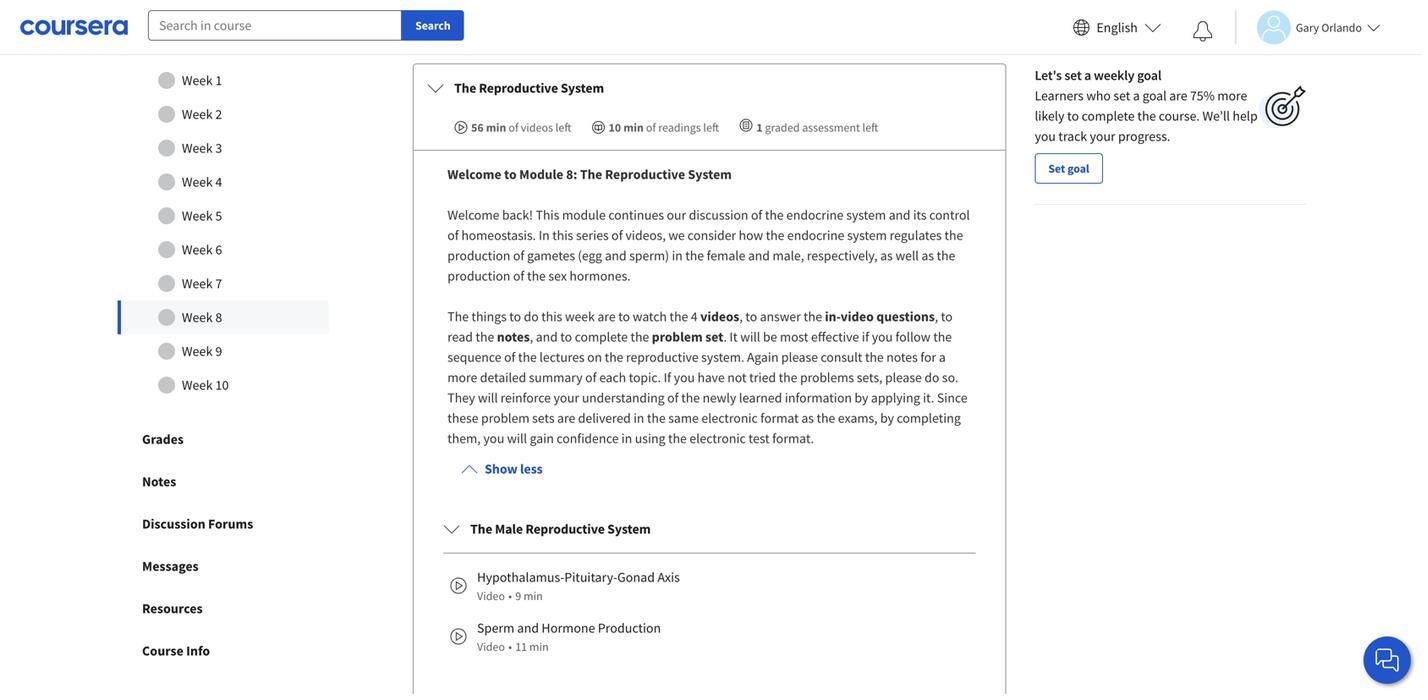 Task type: vqa. For each thing, say whether or not it's contained in the screenshot.
our
yes



Task type: describe. For each thing, give the bounding box(es) containing it.
of up how
[[751, 207, 763, 224]]

who
[[1087, 87, 1111, 104]]

the up using
[[647, 410, 666, 427]]

the left sex
[[527, 268, 546, 284]]

help
[[1233, 108, 1258, 124]]

questions
[[877, 308, 935, 325]]

set
[[1049, 161, 1066, 176]]

videos,
[[626, 227, 666, 244]]

notes inside . it will be most effective if you follow the sequence of the lectures on the reproductive system. again please consult the notes for a more detailed summary of each topic. if you have not tried the problems sets, please do so. they will reinforce your understanding of the newly learned information by applying it. since these problem sets are delivered in the same electronic format as the exams, by completing them, you will gain confidence in using the electronic test format.
[[887, 349, 918, 366]]

week 1
[[182, 72, 222, 89]]

information
[[785, 389, 852, 406]]

week for week 9
[[182, 343, 213, 360]]

the up the detailed
[[518, 349, 537, 366]]

sperm and hormone production video • 11 min
[[477, 620, 661, 654]]

we'll
[[1203, 108, 1231, 124]]

english button
[[1067, 0, 1169, 55]]

week 7 link
[[118, 267, 329, 301]]

, to read the
[[448, 308, 953, 345]]

min inside hypothalamus-pituitary-gonad axis video • 9 min
[[524, 588, 543, 604]]

your inside . it will be most effective if you follow the sequence of the lectures on the reproductive system. again please consult the notes for a more detailed summary of each topic. if you have not tried the problems sets, please do so. they will reinforce your understanding of the newly learned information by applying it. since these problem sets are delivered in the same electronic format as the exams, by completing them, you will gain confidence in using the electronic test format.
[[554, 389, 580, 406]]

0 vertical spatial by
[[855, 389, 869, 406]]

goal for weekly
[[1138, 67, 1162, 84]]

back!
[[502, 207, 533, 224]]

using
[[635, 430, 666, 447]]

1 horizontal spatial as
[[881, 247, 893, 264]]

week 5
[[182, 207, 222, 224]]

it
[[730, 328, 738, 345]]

week 2
[[182, 106, 222, 123]]

control
[[930, 207, 970, 224]]

the things to do this week are to watch the 4 videos , to answer the in-video questions
[[448, 308, 935, 325]]

again
[[747, 349, 779, 366]]

0 horizontal spatial videos
[[521, 120, 553, 135]]

read
[[448, 328, 473, 345]]

hypothalamus-pituitary-gonad axis video • 9 min
[[477, 569, 680, 604]]

2 horizontal spatial as
[[922, 247, 935, 264]]

the male reproductive system
[[471, 521, 651, 538]]

0 vertical spatial system
[[847, 207, 887, 224]]

in
[[539, 227, 550, 244]]

of down homeostasis.
[[513, 247, 525, 264]]

grades link
[[102, 418, 345, 461]]

on
[[588, 349, 602, 366]]

of down 'on'
[[586, 369, 597, 386]]

of right 56
[[509, 120, 519, 135]]

0 vertical spatial reproductive
[[479, 80, 558, 97]]

1 horizontal spatial will
[[507, 430, 527, 447]]

week for week 4
[[182, 174, 213, 191]]

notes link
[[102, 461, 345, 503]]

assessment
[[803, 120, 861, 135]]

goal for a
[[1143, 87, 1167, 104]]

are inside the learners who set a goal are 75% more likely to complete the course. we'll help you track your progress.
[[1170, 87, 1188, 104]]

welcome for welcome to module 8: the reproductive system
[[448, 166, 502, 183]]

to up notes , and to complete the problem set
[[619, 308, 630, 325]]

8:
[[566, 166, 578, 183]]

and up hormones.
[[605, 247, 627, 264]]

the down the information
[[817, 410, 836, 427]]

male
[[495, 521, 523, 538]]

the right watch
[[670, 308, 689, 325]]

0 horizontal spatial please
[[782, 349, 818, 366]]

your inside the learners who set a goal are 75% more likely to complete the course. we'll help you track your progress.
[[1090, 128, 1116, 145]]

hormone
[[542, 620, 595, 637]]

0 vertical spatial endocrine
[[787, 207, 844, 224]]

0 horizontal spatial in
[[622, 430, 633, 447]]

show less button
[[448, 449, 557, 489]]

1 vertical spatial this
[[542, 308, 563, 325]]

notes , and to complete the problem set
[[497, 328, 724, 345]]

to up lectures
[[561, 328, 572, 345]]

and inside sperm and hormone production video • 11 min
[[517, 620, 539, 637]]

the for things
[[448, 308, 469, 325]]

3 left from the left
[[863, 120, 879, 135]]

the down control
[[945, 227, 964, 244]]

1 horizontal spatial 4
[[691, 308, 698, 325]]

you inside the learners who set a goal are 75% more likely to complete the course. we'll help you track your progress.
[[1035, 128, 1056, 145]]

week 7
[[182, 275, 222, 292]]

the down the same
[[669, 430, 687, 447]]

info
[[186, 642, 210, 659]]

reproductive
[[626, 349, 699, 366]]

less
[[520, 461, 543, 477]]

week 9 link
[[118, 334, 329, 368]]

understanding
[[582, 389, 665, 406]]

show less
[[485, 461, 543, 477]]

11
[[516, 639, 527, 654]]

our
[[667, 207, 687, 224]]

gary orlando button
[[1236, 11, 1381, 44]]

the right 8: at the top of the page
[[580, 166, 603, 183]]

0 vertical spatial electronic
[[702, 410, 758, 427]]

the down watch
[[631, 328, 650, 345]]

things
[[472, 308, 507, 325]]

axis
[[658, 569, 680, 586]]

english
[[1097, 19, 1138, 36]]

follow
[[896, 328, 931, 345]]

set inside the learners who set a goal are 75% more likely to complete the course. we'll help you track your progress.
[[1114, 87, 1131, 104]]

search
[[416, 18, 451, 33]]

reinforce
[[501, 389, 551, 406]]

course.
[[1159, 108, 1200, 124]]

1 vertical spatial by
[[881, 410, 895, 427]]

min right 56
[[486, 120, 507, 135]]

to inside the learners who set a goal are 75% more likely to complete the course. we'll help you track your progress.
[[1068, 108, 1080, 124]]

the reproductive system button
[[414, 64, 1006, 112]]

same
[[669, 410, 699, 427]]

and left "its"
[[889, 207, 911, 224]]

delivered
[[578, 410, 631, 427]]

.
[[724, 328, 727, 345]]

7
[[215, 275, 222, 292]]

sperm
[[477, 620, 515, 637]]

1 vertical spatial are
[[598, 308, 616, 325]]

2 vertical spatial set
[[706, 328, 724, 345]]

the down the regulates
[[937, 247, 956, 264]]

0 vertical spatial will
[[741, 328, 761, 345]]

discussion forums link
[[102, 503, 345, 545]]

min left readings
[[624, 120, 644, 135]]

2 production from the top
[[448, 268, 511, 284]]

its
[[914, 207, 927, 224]]

2
[[215, 106, 222, 123]]

most
[[780, 328, 809, 345]]

week for week 5
[[182, 207, 213, 224]]

the up 'male,'
[[765, 207, 784, 224]]

course
[[142, 642, 184, 659]]

complete inside the learners who set a goal are 75% more likely to complete the course. we'll help you track your progress.
[[1082, 108, 1135, 124]]

(egg
[[578, 247, 603, 264]]

of down if
[[668, 389, 679, 406]]

0 horizontal spatial 1
[[215, 72, 222, 89]]

min inside sperm and hormone production video • 11 min
[[530, 639, 549, 654]]

chat with us image
[[1375, 647, 1402, 674]]

the for reproductive
[[455, 80, 477, 97]]

of right series
[[612, 227, 623, 244]]

since
[[938, 389, 968, 406]]

10 min of readings left
[[609, 120, 720, 135]]

format.
[[773, 430, 815, 447]]

week 3
[[182, 140, 222, 157]]

0 horizontal spatial system
[[561, 80, 604, 97]]

. it will be most effective if you follow the sequence of the lectures on the reproductive system. again please consult the notes for a more detailed summary of each topic. if you have not tried the problems sets, please do so. they will reinforce your understanding of the newly learned information by applying it. since these problem sets are delivered in the same electronic format as the exams, by completing them, you will gain confidence in using the electronic test format.
[[448, 328, 968, 447]]

female
[[707, 247, 746, 264]]

more inside . it will be most effective if you follow the sequence of the lectures on the reproductive system. again please consult the notes for a more detailed summary of each topic. if you have not tried the problems sets, please do so. they will reinforce your understanding of the newly learned information by applying it. since these problem sets are delivered in the same electronic format as the exams, by completing them, you will gain confidence in using the electronic test format.
[[448, 369, 478, 386]]

• for hypothalamus-
[[509, 588, 512, 604]]

system.
[[702, 349, 745, 366]]

do inside . it will be most effective if you follow the sequence of the lectures on the reproductive system. again please consult the notes for a more detailed summary of each topic. if you have not tried the problems sets, please do so. they will reinforce your understanding of the newly learned information by applying it. since these problem sets are delivered in the same electronic format as the exams, by completing them, you will gain confidence in using the electronic test format.
[[925, 369, 940, 386]]

well
[[896, 247, 919, 264]]

of left homeostasis.
[[448, 227, 459, 244]]

welcome back! this module continues our discussion of the endocrine system and its control of homeostasis. in this series of videos, we consider how the endocrine system regulates the production of gametes (egg and sperm) in the female and male, respectively, as well as the production of the sex hormones.
[[448, 207, 970, 284]]

• for sperm
[[509, 639, 512, 654]]

track
[[1059, 128, 1088, 145]]

effective
[[812, 328, 860, 345]]

watch
[[633, 308, 667, 325]]

week 6 link
[[118, 233, 329, 267]]

help center image
[[1378, 650, 1398, 670]]

in inside the welcome back! this module continues our discussion of the endocrine system and its control of homeostasis. in this series of videos, we consider how the endocrine system regulates the production of gametes (egg and sperm) in the female and male, respectively, as well as the production of the sex hormones.
[[672, 247, 683, 264]]

2 vertical spatial reproductive
[[526, 521, 605, 538]]

1 horizontal spatial system
[[608, 521, 651, 538]]

course info link
[[102, 630, 345, 672]]



Task type: locate. For each thing, give the bounding box(es) containing it.
1 week from the top
[[182, 72, 213, 89]]

1 vertical spatial production
[[448, 268, 511, 284]]

video
[[477, 588, 505, 604], [477, 639, 505, 654]]

week 4 link
[[118, 165, 329, 199]]

10 up the welcome to module 8: the reproductive system
[[609, 120, 622, 135]]

course info
[[142, 642, 210, 659]]

the
[[1138, 108, 1157, 124], [765, 207, 784, 224], [766, 227, 785, 244], [945, 227, 964, 244], [686, 247, 704, 264], [937, 247, 956, 264], [527, 268, 546, 284], [670, 308, 689, 325], [804, 308, 823, 325], [476, 328, 495, 345], [631, 328, 650, 345], [934, 328, 952, 345], [518, 349, 537, 366], [605, 349, 624, 366], [866, 349, 884, 366], [779, 369, 798, 386], [682, 389, 700, 406], [647, 410, 666, 427], [817, 410, 836, 427], [669, 430, 687, 447]]

0 horizontal spatial 9
[[215, 343, 222, 360]]

completing
[[897, 410, 961, 427]]

set up learners
[[1065, 67, 1082, 84]]

your right track
[[1090, 128, 1116, 145]]

4 inside week 4 link
[[215, 174, 222, 191]]

video
[[841, 308, 874, 325]]

gary
[[1297, 20, 1320, 35]]

the left the in-
[[804, 308, 823, 325]]

week for week 6
[[182, 241, 213, 258]]

1 vertical spatial 10
[[215, 377, 229, 394]]

are up notes , and to complete the problem set
[[598, 308, 616, 325]]

week
[[565, 308, 595, 325]]

week left "2" on the left
[[182, 106, 213, 123]]

hormones.
[[570, 268, 631, 284]]

of left sex
[[513, 268, 525, 284]]

this inside the welcome back! this module continues our discussion of the endocrine system and its control of homeostasis. in this series of videos, we consider how the endocrine system regulates the production of gametes (egg and sperm) in the female and male, respectively, as well as the production of the sex hormones.
[[553, 227, 574, 244]]

0 vertical spatial please
[[782, 349, 818, 366]]

1 welcome from the top
[[448, 166, 502, 183]]

the inside ", to read the"
[[476, 328, 495, 345]]

as down the information
[[802, 410, 814, 427]]

1 horizontal spatial videos
[[701, 308, 740, 325]]

week left 7
[[182, 275, 213, 292]]

reproductive
[[479, 80, 558, 97], [605, 166, 686, 183], [526, 521, 605, 538]]

, up for
[[935, 308, 939, 325]]

0 horizontal spatial by
[[855, 389, 869, 406]]

welcome inside the welcome back! this module continues our discussion of the endocrine system and its control of homeostasis. in this series of videos, we consider how the endocrine system regulates the production of gametes (egg and sperm) in the female and male, respectively, as well as the production of the sex hormones.
[[448, 207, 500, 224]]

will down the detailed
[[478, 389, 498, 406]]

1 vertical spatial goal
[[1143, 87, 1167, 104]]

likely
[[1035, 108, 1065, 124]]

2 vertical spatial goal
[[1068, 161, 1090, 176]]

1
[[215, 72, 222, 89], [757, 120, 763, 135]]

•
[[509, 588, 512, 604], [509, 639, 512, 654]]

a down weekly
[[1134, 87, 1141, 104]]

2 horizontal spatial a
[[1134, 87, 1141, 104]]

goal right weekly
[[1138, 67, 1162, 84]]

module
[[520, 166, 564, 183]]

welcome down 56
[[448, 166, 502, 183]]

1 vertical spatial please
[[886, 369, 922, 386]]

1 graded assessment left
[[757, 120, 879, 135]]

0 horizontal spatial are
[[558, 410, 576, 427]]

they
[[448, 389, 475, 406]]

, inside ", to read the"
[[935, 308, 939, 325]]

1 horizontal spatial more
[[1218, 87, 1248, 104]]

detailed
[[480, 369, 527, 386]]

the right the tried
[[779, 369, 798, 386]]

week 8 link
[[118, 301, 329, 334]]

male,
[[773, 247, 805, 264]]

more up the they
[[448, 369, 478, 386]]

4 down 3
[[215, 174, 222, 191]]

week 3 link
[[118, 131, 329, 165]]

lectures
[[540, 349, 585, 366]]

56 min of videos left
[[471, 120, 572, 135]]

2 welcome from the top
[[448, 207, 500, 224]]

show notifications image
[[1193, 21, 1214, 41]]

week for week 1
[[182, 72, 213, 89]]

to up track
[[1068, 108, 1080, 124]]

to inside ", to read the"
[[941, 308, 953, 325]]

1 • from the top
[[509, 588, 512, 604]]

system up discussion
[[688, 166, 732, 183]]

answer
[[760, 308, 801, 325]]

goal inside set goal button
[[1068, 161, 1090, 176]]

forums
[[208, 516, 253, 532]]

left for 56 min of videos left
[[556, 120, 572, 135]]

0 vertical spatial production
[[448, 247, 511, 264]]

week down the week 8
[[182, 343, 213, 360]]

system
[[561, 80, 604, 97], [688, 166, 732, 183], [608, 521, 651, 538]]

1 horizontal spatial a
[[1085, 67, 1092, 84]]

0 horizontal spatial problem
[[481, 410, 530, 427]]

problem
[[652, 328, 703, 345], [481, 410, 530, 427]]

series
[[576, 227, 609, 244]]

reproductive up the continues
[[605, 166, 686, 183]]

1 vertical spatial welcome
[[448, 207, 500, 224]]

do left so.
[[925, 369, 940, 386]]

, left the answer
[[740, 308, 743, 325]]

week for week 10
[[182, 377, 213, 394]]

1 left from the left
[[556, 120, 572, 135]]

video up "sperm" at the left bottom of page
[[477, 588, 505, 604]]

4 right watch
[[691, 308, 698, 325]]

left up 8: at the top of the page
[[556, 120, 572, 135]]

1 vertical spatial notes
[[887, 349, 918, 366]]

8 week from the top
[[182, 309, 213, 326]]

5 week from the top
[[182, 207, 213, 224]]

1 horizontal spatial 10
[[609, 120, 622, 135]]

0 horizontal spatial set
[[706, 328, 724, 345]]

are
[[1170, 87, 1188, 104], [598, 308, 616, 325], [558, 410, 576, 427]]

1 horizontal spatial please
[[886, 369, 922, 386]]

8
[[215, 309, 222, 326]]

production
[[598, 620, 661, 637]]

coursera image
[[20, 14, 128, 41]]

and down how
[[749, 247, 770, 264]]

56
[[471, 120, 484, 135]]

by up exams, on the right
[[855, 389, 869, 406]]

for
[[921, 349, 937, 366]]

how
[[739, 227, 764, 244]]

not
[[728, 369, 747, 386]]

2 • from the top
[[509, 639, 512, 654]]

1 vertical spatial videos
[[701, 308, 740, 325]]

discussion
[[689, 207, 749, 224]]

goal up course.
[[1143, 87, 1167, 104]]

video for sperm
[[477, 639, 505, 654]]

and up lectures
[[536, 328, 558, 345]]

of left readings
[[646, 120, 656, 135]]

set
[[1065, 67, 1082, 84], [1114, 87, 1131, 104], [706, 328, 724, 345]]

2 left from the left
[[704, 120, 720, 135]]

2 week from the top
[[182, 106, 213, 123]]

a inside the learners who set a goal are 75% more likely to complete the course. we'll help you track your progress.
[[1134, 87, 1141, 104]]

week up week 2
[[182, 72, 213, 89]]

let's set a weekly goal
[[1035, 67, 1162, 84]]

0 vertical spatial a
[[1085, 67, 1092, 84]]

3
[[215, 140, 222, 157]]

2 horizontal spatial will
[[741, 328, 761, 345]]

4
[[215, 174, 222, 191], [691, 308, 698, 325]]

as right well
[[922, 247, 935, 264]]

week left 5
[[182, 207, 213, 224]]

reproductive up pituitary-
[[526, 521, 605, 538]]

welcome up homeostasis.
[[448, 207, 500, 224]]

in left using
[[622, 430, 633, 447]]

0 vertical spatial video
[[477, 588, 505, 604]]

are inside . it will be most effective if you follow the sequence of the lectures on the reproductive system. again please consult the notes for a more detailed summary of each topic. if you have not tried the problems sets, please do so. they will reinforce your understanding of the newly learned information by applying it. since these problem sets are delivered in the same electronic format as the exams, by completing them, you will gain confidence in using the electronic test format.
[[558, 410, 576, 427]]

1 vertical spatial electronic
[[690, 430, 746, 447]]

gary orlando
[[1297, 20, 1363, 35]]

complete up 'on'
[[575, 328, 628, 345]]

1 horizontal spatial notes
[[887, 349, 918, 366]]

1 vertical spatial video
[[477, 639, 505, 654]]

2 vertical spatial will
[[507, 430, 527, 447]]

2 horizontal spatial are
[[1170, 87, 1188, 104]]

0 vertical spatial are
[[1170, 87, 1188, 104]]

discussion
[[142, 516, 206, 532]]

week left 6
[[182, 241, 213, 258]]

applying
[[872, 389, 921, 406]]

9 inside hypothalamus-pituitary-gonad axis video • 9 min
[[516, 588, 522, 604]]

1 vertical spatial do
[[925, 369, 940, 386]]

the right how
[[766, 227, 785, 244]]

1 horizontal spatial left
[[704, 120, 720, 135]]

week 5 link
[[118, 199, 329, 233]]

2 horizontal spatial in
[[672, 247, 683, 264]]

0 horizontal spatial will
[[478, 389, 498, 406]]

week inside "link"
[[182, 309, 213, 326]]

week 1 link
[[118, 64, 329, 97]]

week for week 7
[[182, 275, 213, 292]]

the up 56
[[455, 80, 477, 97]]

production down homeostasis.
[[448, 247, 511, 264]]

0 vertical spatial welcome
[[448, 166, 502, 183]]

set goal
[[1049, 161, 1090, 176]]

a inside . it will be most effective if you follow the sequence of the lectures on the reproductive system. again please consult the notes for a more detailed summary of each topic. if you have not tried the problems sets, please do so. they will reinforce your understanding of the newly learned information by applying it. since these problem sets are delivered in the same electronic format as the exams, by completing them, you will gain confidence in using the electronic test format.
[[940, 349, 946, 366]]

week 10
[[182, 377, 229, 394]]

to
[[1068, 108, 1080, 124], [504, 166, 517, 183], [510, 308, 521, 325], [619, 308, 630, 325], [746, 308, 758, 325], [941, 308, 953, 325], [561, 328, 572, 345]]

0 horizontal spatial left
[[556, 120, 572, 135]]

0 vertical spatial notes
[[497, 328, 530, 345]]

consult
[[821, 349, 863, 366]]

the for male
[[471, 521, 493, 538]]

search button
[[402, 10, 464, 41]]

a right for
[[940, 349, 946, 366]]

7 week from the top
[[182, 275, 213, 292]]

0 vertical spatial 1
[[215, 72, 222, 89]]

more inside the learners who set a goal are 75% more likely to complete the course. we'll help you track your progress.
[[1218, 87, 1248, 104]]

6 week from the top
[[182, 241, 213, 258]]

0 vertical spatial 9
[[215, 343, 222, 360]]

left right readings
[[704, 120, 720, 135]]

the up for
[[934, 328, 952, 345]]

the up the same
[[682, 389, 700, 406]]

1 vertical spatial 9
[[516, 588, 522, 604]]

0 vertical spatial do
[[524, 308, 539, 325]]

9 down 8
[[215, 343, 222, 360]]

notes
[[142, 473, 176, 490]]

problem down "the things to do this week are to watch the 4 videos , to answer the in-video questions"
[[652, 328, 703, 345]]

problem inside . it will be most effective if you follow the sequence of the lectures on the reproductive system. again please consult the notes for a more detailed summary of each topic. if you have not tried the problems sets, please do so. they will reinforce your understanding of the newly learned information by applying it. since these problem sets are delivered in the same electronic format as the exams, by completing them, you will gain confidence in using the electronic test format.
[[481, 410, 530, 427]]

0 vertical spatial •
[[509, 588, 512, 604]]

9
[[215, 343, 222, 360], [516, 588, 522, 604]]

system
[[847, 207, 887, 224], [848, 227, 887, 244]]

1 vertical spatial problem
[[481, 410, 530, 427]]

are right sets
[[558, 410, 576, 427]]

Search in course text field
[[148, 10, 402, 41]]

3 week from the top
[[182, 140, 213, 157]]

1 horizontal spatial set
[[1065, 67, 1082, 84]]

exams,
[[838, 410, 878, 427]]

will left gain
[[507, 430, 527, 447]]

1 up "2" on the left
[[215, 72, 222, 89]]

0 vertical spatial problem
[[652, 328, 703, 345]]

learners
[[1035, 87, 1084, 104]]

topic.
[[629, 369, 661, 386]]

week 9
[[182, 343, 222, 360]]

2 horizontal spatial system
[[688, 166, 732, 183]]

week for week 8
[[182, 309, 213, 326]]

1 vertical spatial complete
[[575, 328, 628, 345]]

by down the applying
[[881, 410, 895, 427]]

0 horizontal spatial your
[[554, 389, 580, 406]]

0 horizontal spatial 10
[[215, 377, 229, 394]]

10 week from the top
[[182, 377, 213, 394]]

0 horizontal spatial more
[[448, 369, 478, 386]]

1 vertical spatial a
[[1134, 87, 1141, 104]]

as inside . it will be most effective if you follow the sequence of the lectures on the reproductive system. again please consult the notes for a more detailed summary of each topic. if you have not tried the problems sets, please do so. they will reinforce your understanding of the newly learned information by applying it. since these problem sets are delivered in the same electronic format as the exams, by completing them, you will gain confidence in using the electronic test format.
[[802, 410, 814, 427]]

1 horizontal spatial by
[[881, 410, 895, 427]]

1 vertical spatial reproductive
[[605, 166, 686, 183]]

min right 11
[[530, 639, 549, 654]]

1 vertical spatial in
[[634, 410, 645, 427]]

this left the week
[[542, 308, 563, 325]]

4 week from the top
[[182, 174, 213, 191]]

• inside sperm and hormone production video • 11 min
[[509, 639, 512, 654]]

to right questions
[[941, 308, 953, 325]]

6
[[215, 241, 222, 258]]

of up the detailed
[[504, 349, 516, 366]]

videos down the reproductive system
[[521, 120, 553, 135]]

electronic
[[702, 410, 758, 427], [690, 430, 746, 447]]

week for week 3
[[182, 140, 213, 157]]

and up 11
[[517, 620, 539, 637]]

a up who
[[1085, 67, 1092, 84]]

week 10 link
[[118, 368, 329, 402]]

5
[[215, 207, 222, 224]]

the up sets,
[[866, 349, 884, 366]]

1 vertical spatial 1
[[757, 120, 763, 135]]

0 horizontal spatial 4
[[215, 174, 222, 191]]

to left the answer
[[746, 308, 758, 325]]

1 horizontal spatial ,
[[740, 308, 743, 325]]

endocrine up 'male,'
[[787, 207, 844, 224]]

9 week from the top
[[182, 343, 213, 360]]

to right things
[[510, 308, 521, 325]]

video inside sperm and hormone production video • 11 min
[[477, 639, 505, 654]]

as left well
[[881, 247, 893, 264]]

1 vertical spatial set
[[1114, 87, 1131, 104]]

goal right set on the top of page
[[1068, 161, 1090, 176]]

0 horizontal spatial ,
[[530, 328, 533, 345]]

the right 'on'
[[605, 349, 624, 366]]

resources
[[142, 600, 203, 617]]

1 horizontal spatial complete
[[1082, 108, 1135, 124]]

gametes
[[527, 247, 575, 264]]

0 vertical spatial set
[[1065, 67, 1082, 84]]

2 video from the top
[[477, 639, 505, 654]]

2 vertical spatial system
[[608, 521, 651, 538]]

module
[[562, 207, 606, 224]]

goal inside the learners who set a goal are 75% more likely to complete the course. we'll help you track your progress.
[[1143, 87, 1167, 104]]

as
[[881, 247, 893, 264], [922, 247, 935, 264], [802, 410, 814, 427]]

9 down hypothalamus-
[[516, 588, 522, 604]]

0 horizontal spatial do
[[524, 308, 539, 325]]

each
[[600, 369, 627, 386]]

1 horizontal spatial problem
[[652, 328, 703, 345]]

0 vertical spatial 10
[[609, 120, 622, 135]]

min down hypothalamus-
[[524, 588, 543, 604]]

please up the applying
[[886, 369, 922, 386]]

0 horizontal spatial notes
[[497, 328, 530, 345]]

welcome for welcome back! this module continues our discussion of the endocrine system and its control of homeostasis. in this series of videos, we consider how the endocrine system regulates the production of gametes (egg and sperm) in the female and male, respectively, as well as the production of the sex hormones.
[[448, 207, 500, 224]]

do
[[524, 308, 539, 325], [925, 369, 940, 386]]

1 horizontal spatial do
[[925, 369, 940, 386]]

to left the module
[[504, 166, 517, 183]]

the down things
[[476, 328, 495, 345]]

are up course.
[[1170, 87, 1188, 104]]

set left it
[[706, 328, 724, 345]]

electronic down the same
[[690, 430, 746, 447]]

electronic down newly
[[702, 410, 758, 427]]

will right it
[[741, 328, 761, 345]]

reproductive up 56 min of videos left on the left
[[479, 80, 558, 97]]

0 vertical spatial system
[[561, 80, 604, 97]]

in-
[[825, 308, 841, 325]]

we
[[669, 227, 685, 244]]

1 production from the top
[[448, 247, 511, 264]]

0 vertical spatial goal
[[1138, 67, 1162, 84]]

1 vertical spatial •
[[509, 639, 512, 654]]

1 vertical spatial system
[[848, 227, 887, 244]]

0 vertical spatial videos
[[521, 120, 553, 135]]

this
[[536, 207, 560, 224]]

week down week 9
[[182, 377, 213, 394]]

continues
[[609, 207, 664, 224]]

left right assessment
[[863, 120, 879, 135]]

week left 3
[[182, 140, 213, 157]]

1 video from the top
[[477, 588, 505, 604]]

left for 10 min of readings left
[[704, 120, 720, 135]]

75%
[[1191, 87, 1215, 104]]

video inside hypothalamus-pituitary-gonad axis video • 9 min
[[477, 588, 505, 604]]

more up help
[[1218, 87, 1248, 104]]

sequence
[[448, 349, 502, 366]]

regulates
[[890, 227, 942, 244]]

this
[[553, 227, 574, 244], [542, 308, 563, 325]]

video for hypothalamus-
[[477, 588, 505, 604]]

1 vertical spatial your
[[554, 389, 580, 406]]

welcome to module 8: the reproductive system
[[448, 166, 732, 183]]

1 horizontal spatial are
[[598, 308, 616, 325]]

messages link
[[102, 545, 345, 587]]

2 horizontal spatial set
[[1114, 87, 1131, 104]]

• left 11
[[509, 639, 512, 654]]

week down week 3
[[182, 174, 213, 191]]

• inside hypothalamus-pituitary-gonad axis video • 9 min
[[509, 588, 512, 604]]

endocrine up respectively,
[[788, 227, 845, 244]]

them,
[[448, 430, 481, 447]]

1 horizontal spatial in
[[634, 410, 645, 427]]

0 horizontal spatial complete
[[575, 328, 628, 345]]

0 vertical spatial complete
[[1082, 108, 1135, 124]]

2 horizontal spatial ,
[[935, 308, 939, 325]]

1 vertical spatial more
[[448, 369, 478, 386]]

1 horizontal spatial 1
[[757, 120, 763, 135]]

learned
[[739, 389, 783, 406]]

in
[[672, 247, 683, 264], [634, 410, 645, 427], [622, 430, 633, 447]]

and
[[889, 207, 911, 224], [605, 247, 627, 264], [749, 247, 770, 264], [536, 328, 558, 345], [517, 620, 539, 637]]

the down consider
[[686, 247, 704, 264]]

2 vertical spatial are
[[558, 410, 576, 427]]

the inside the learners who set a goal are 75% more likely to complete the course. we'll help you track your progress.
[[1138, 108, 1157, 124]]

discussion forums
[[142, 516, 253, 532]]

week for week 2
[[182, 106, 213, 123]]

1 vertical spatial will
[[478, 389, 498, 406]]

1 horizontal spatial your
[[1090, 128, 1116, 145]]

readings
[[659, 120, 701, 135]]

1 vertical spatial endocrine
[[788, 227, 845, 244]]

0 horizontal spatial a
[[940, 349, 946, 366]]



